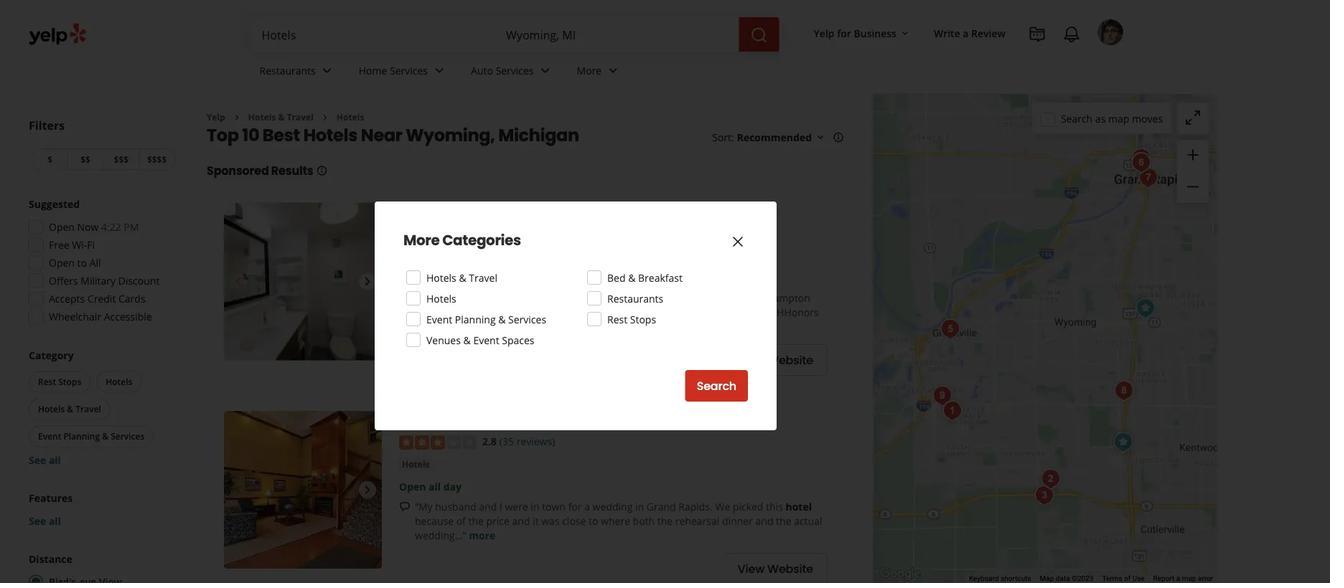 Task type: vqa. For each thing, say whether or not it's contained in the screenshot.
"My
yes



Task type: describe. For each thing, give the bounding box(es) containing it.
16 info v2 image
[[316, 165, 328, 177]]

open all day for "my husband and i were in town for a wedding in grand rapids. we picked this
[[399, 480, 462, 493]]

1 view from the top
[[738, 353, 765, 369]]

"i
[[415, 291, 421, 305]]

wyoming,
[[406, 123, 495, 147]]

2.8 star rating image
[[399, 436, 477, 450]]

aaa
[[564, 291, 583, 305]]

features
[[29, 492, 73, 505]]

2 view website from the top
[[738, 561, 813, 577]]

"my husband and i were in town for a wedding in grand rapids. we picked this hotel because of the price and it was close to where both the rehearsal dinner and the actual wedding…"
[[415, 500, 822, 542]]

services inside button
[[111, 431, 145, 443]]

hotels up $80 at left
[[426, 271, 457, 285]]

with
[[541, 291, 561, 305]]

open up "my
[[399, 480, 426, 493]]

"i got an $80 weekday rate with aaa and though the furniture is older for a hampton these days, this was a deal. i also got a free upgrade to a jacuzzi room (i'm an hhonors member).…"
[[415, 291, 819, 334]]

1 horizontal spatial hotels link
[[399, 457, 433, 472]]

$ button
[[32, 149, 67, 171]]

hotels up these
[[426, 292, 457, 306]]

wheelchair accessible
[[49, 310, 152, 324]]

3.5 link
[[482, 225, 497, 240]]

0 vertical spatial hotels & travel
[[248, 111, 314, 123]]

keyboard shortcuts
[[969, 575, 1031, 583]]

1 view website from the top
[[738, 353, 813, 369]]

a inside the "my husband and i were in town for a wedding in grand rapids. we picked this hotel because of the price and it was close to where both the rehearsal dinner and the actual wedding…"
[[585, 500, 590, 514]]

map
[[1040, 575, 1054, 583]]

terms of use link
[[1102, 575, 1145, 583]]

results
[[271, 163, 313, 179]]

& right bed
[[628, 271, 636, 285]]

upgrade
[[618, 306, 658, 319]]

see all for 1st the see all button from the bottom of the page
[[29, 515, 61, 528]]

jacuzzi
[[681, 306, 712, 319]]

write a review
[[934, 26, 1006, 40]]

more categories dialog
[[0, 0, 1330, 584]]

picked
[[733, 500, 764, 514]]

0 vertical spatial best western executive inn & suites image
[[1132, 294, 1160, 323]]

rapids.
[[679, 500, 713, 514]]

a right the report
[[1177, 575, 1181, 583]]

for inside yelp for business button
[[837, 26, 851, 40]]

0 horizontal spatial best
[[263, 123, 300, 147]]

(35
[[500, 435, 514, 449]]

auto services link
[[460, 52, 565, 93]]

sponsored results
[[207, 163, 313, 179]]

services inside "more categories" dialog
[[508, 313, 546, 326]]

1 see all button from the top
[[29, 454, 61, 467]]

rest inside "more categories" dialog
[[607, 313, 628, 326]]

price
[[486, 514, 510, 528]]

terms
[[1102, 575, 1123, 583]]

0 horizontal spatial grand
[[498, 203, 542, 223]]

accepts
[[49, 292, 85, 306]]

rate
[[520, 291, 539, 305]]

and left it
[[512, 514, 530, 528]]

open up the offers
[[49, 256, 75, 270]]

& right venues
[[463, 334, 471, 347]]

hotels right 16 chevron right v2 icon
[[337, 111, 364, 123]]

error
[[1198, 575, 1213, 583]]

hampton inn grand rapids-south
[[399, 203, 640, 223]]

also
[[549, 306, 568, 319]]

2.8 link
[[482, 434, 497, 449]]

1 vertical spatial event
[[473, 334, 499, 347]]

hotels down the '2.8 star rating' image
[[402, 458, 430, 470]]

auto services
[[471, 64, 534, 77]]

spaces
[[502, 334, 535, 347]]

0 vertical spatial more link
[[475, 320, 502, 334]]

0 horizontal spatial got
[[424, 291, 439, 305]]

"my
[[415, 500, 433, 514]]

more for more
[[577, 64, 602, 77]]

a left 'deal.'
[[511, 306, 516, 319]]

and down picked
[[756, 514, 774, 528]]

24 chevron down v2 image for more
[[605, 62, 622, 79]]

all down features
[[49, 515, 61, 528]]

& up $80 at left
[[459, 271, 466, 285]]

cards
[[118, 292, 145, 306]]

all up "my
[[429, 480, 441, 493]]

hampton inn & suites grandville grand rapids south image
[[938, 397, 967, 426]]

michigan
[[498, 123, 579, 147]]

more for more categories
[[404, 230, 440, 251]]

distance option group
[[24, 552, 178, 584]]

rest stops inside "more categories" dialog
[[607, 313, 656, 326]]

0 horizontal spatial hotels link
[[337, 111, 364, 123]]

all
[[89, 256, 101, 270]]

report
[[1154, 575, 1175, 583]]

best western executive inn & suites link
[[399, 411, 656, 431]]

open up free on the top left
[[49, 220, 75, 234]]

search for search
[[697, 378, 737, 395]]

accepts credit cards
[[49, 292, 145, 306]]

hampton inside "i got an $80 weekday rate with aaa and though the furniture is older for a hampton these days, this was a deal. i also got a free upgrade to a jacuzzi room (i'm an hhonors member).…"
[[766, 291, 811, 305]]

free
[[597, 306, 616, 319]]

2 view from the top
[[738, 561, 765, 577]]

near
[[361, 123, 402, 147]]

suites
[[613, 411, 656, 431]]

category
[[29, 349, 74, 363]]

(24
[[500, 226, 514, 240]]

$$
[[81, 154, 90, 165]]

hotels right 16 chevron right v2 image
[[248, 111, 276, 123]]

rehearsal
[[676, 514, 720, 528]]

1 vertical spatial inn
[[571, 411, 595, 431]]

bed
[[607, 271, 626, 285]]

(i'm
[[743, 306, 760, 319]]

1 vertical spatial of
[[1124, 575, 1131, 583]]

this inside the "my husband and i were in town for a wedding in grand rapids. we picked this hotel because of the price and it was close to where both the rehearsal dinner and the actual wedding…"
[[766, 500, 783, 514]]

a up (i'm
[[758, 291, 764, 305]]

(35 reviews)
[[500, 435, 555, 449]]

hotels & travel inside button
[[38, 404, 101, 415]]

1 horizontal spatial hotels button
[[399, 457, 433, 472]]

the right both
[[658, 514, 673, 528]]

dinner
[[722, 514, 753, 528]]

24 chevron down v2 image for restaurants
[[319, 62, 336, 79]]

0 horizontal spatial hotels button
[[96, 372, 142, 393]]

event inside button
[[38, 431, 61, 443]]

1 horizontal spatial an
[[763, 306, 774, 319]]

use
[[1133, 575, 1145, 583]]

reviews) for (24 reviews)
[[517, 226, 555, 240]]

the left price
[[468, 514, 484, 528]]

credit
[[88, 292, 116, 306]]

travel inside "more categories" dialog
[[469, 271, 498, 285]]

1 vertical spatial got
[[571, 306, 586, 319]]

close image
[[729, 233, 747, 251]]

1 in from the left
[[531, 500, 540, 514]]

0 horizontal spatial hampton
[[399, 203, 467, 223]]

for inside the "my husband and i were in town for a wedding in grand rapids. we picked this hotel because of the price and it was close to where both the rehearsal dinner and the actual wedding…"
[[568, 500, 582, 514]]

day for "my husband and i were in town for a wedding in grand rapids. we picked this
[[444, 480, 462, 493]]

home services link
[[347, 52, 460, 93]]

where
[[601, 514, 630, 528]]

distance
[[29, 553, 72, 566]]

a right write
[[963, 26, 969, 40]]

now
[[77, 220, 99, 234]]

the inside "i got an $80 weekday rate with aaa and though the furniture is older for a hampton these days, this was a deal. i also got a free upgrade to a jacuzzi room (i'm an hhonors member).…"
[[642, 291, 658, 305]]

travel inside button
[[76, 404, 101, 415]]

offers
[[49, 274, 78, 288]]

hotels down rest stops button on the left bottom
[[38, 404, 65, 415]]

best western executive inn & suites
[[399, 411, 656, 431]]

rest stops button
[[29, 372, 91, 393]]

a down furniture
[[673, 306, 678, 319]]

filters
[[29, 118, 65, 133]]

hhonors
[[777, 306, 819, 319]]

furniture
[[660, 291, 702, 305]]

stops inside button
[[58, 376, 81, 388]]

days,
[[443, 306, 467, 319]]

as
[[1096, 112, 1106, 125]]

0 vertical spatial more
[[475, 320, 502, 334]]

venues
[[426, 334, 461, 347]]

and up price
[[479, 500, 497, 514]]

16 speech v2 image for "i got an $80 weekday rate with aaa and though the furniture is older for a hampton these days, this was a deal. i also got a free upgrade to a jacuzzi room (i'm an hhonors member).…"
[[399, 293, 411, 304]]

projects image
[[1029, 26, 1046, 43]]

user actions element
[[802, 18, 1144, 106]]

jw marriott grand rapids image
[[1127, 149, 1156, 177]]

0 horizontal spatial inn
[[470, 203, 494, 223]]

1 vertical spatial more link
[[469, 529, 496, 542]]

was inside the "my husband and i were in town for a wedding in grand rapids. we picked this hotel because of the price and it was close to where both the rehearsal dinner and the actual wedding…"
[[542, 514, 560, 528]]

shortcuts
[[1001, 575, 1031, 583]]

actual
[[794, 514, 822, 528]]

rest stops inside button
[[38, 376, 81, 388]]

1 vertical spatial best
[[399, 411, 431, 431]]

(24 reviews) link
[[500, 225, 555, 240]]

venues & event spaces
[[426, 334, 535, 347]]

and inside "i got an $80 weekday rate with aaa and though the furniture is older for a hampton these days, this was a deal. i also got a free upgrade to a jacuzzi room (i'm an hhonors member).…"
[[586, 291, 603, 305]]

free wi-fi
[[49, 238, 95, 252]]

1 horizontal spatial travel
[[287, 111, 314, 123]]

was inside "i got an $80 weekday rate with aaa and though the furniture is older for a hampton these days, this was a deal. i also got a free upgrade to a jacuzzi room (i'm an hhonors member).…"
[[490, 306, 508, 319]]

day for "i got an $80 weekday rate with aaa and though the furniture is older for a hampton these days, this was a deal. i also got a free upgrade to a jacuzzi room (i'm an hhonors member).…"
[[444, 271, 462, 285]]

event planning & services inside button
[[38, 431, 145, 443]]

yelp for business button
[[808, 20, 917, 46]]

of inside the "my husband and i were in town for a wedding in grand rapids. we picked this hotel because of the price and it was close to where both the rehearsal dinner and the actual wedding…"
[[456, 514, 466, 528]]

report a map error
[[1154, 575, 1213, 583]]

canopy by hilton grand rapids downtown image
[[1134, 164, 1163, 192]]

24 chevron down v2 image for home services
[[431, 62, 448, 79]]

rapids-
[[546, 203, 598, 223]]

2.8
[[482, 435, 497, 449]]

hotels down 3.5 star rating image
[[402, 250, 430, 261]]

business
[[854, 26, 897, 40]]

offers military discount
[[49, 274, 160, 288]]

grand inside the "my husband and i were in town for a wedding in grand rapids. we picked this hotel because of the price and it was close to where both the rehearsal dinner and the actual wedding…"
[[647, 500, 676, 514]]

sort:
[[712, 131, 734, 144]]



Task type: locate. For each thing, give the bounding box(es) containing it.
previous image for "my husband and i were in town for a wedding in grand rapids. we picked this
[[230, 482, 247, 499]]

& down weekday
[[498, 313, 506, 326]]

1 vertical spatial yelp
[[207, 111, 225, 123]]

super 8 by wyndham wyoming/grand rapids area image
[[1110, 377, 1139, 406]]

notifications image
[[1063, 26, 1081, 43]]

view website link down actual
[[724, 553, 827, 584]]

0 horizontal spatial rest
[[38, 376, 56, 388]]

0 vertical spatial see
[[29, 454, 46, 467]]

an
[[442, 291, 453, 305], [763, 306, 774, 319]]

husband
[[435, 500, 476, 514]]

& right 10
[[278, 111, 285, 123]]

this left the hotel
[[766, 500, 783, 514]]

24 chevron down v2 image inside the home services link
[[431, 62, 448, 79]]

breakfast
[[638, 271, 683, 285]]

1 see from the top
[[29, 454, 46, 467]]

0 vertical spatial rest stops
[[607, 313, 656, 326]]

hotels & travel down rest stops button on the left bottom
[[38, 404, 101, 415]]

got down aaa
[[571, 306, 586, 319]]

rest stops down 'category'
[[38, 376, 81, 388]]

a up 'close'
[[585, 500, 590, 514]]

1 see all from the top
[[29, 454, 61, 467]]

best western executive inn & suites image
[[1132, 294, 1160, 323], [224, 411, 382, 569]]

day
[[444, 271, 462, 285], [444, 480, 462, 493]]

more inside business categories element
[[577, 64, 602, 77]]

16 chevron right v2 image
[[319, 112, 331, 123]]

0 horizontal spatial travel
[[76, 404, 101, 415]]

1 horizontal spatial i
[[544, 306, 547, 319]]

i up price
[[500, 500, 502, 514]]

slideshow element for "i got an $80 weekday rate with aaa and though the furniture is older for a hampton these days, this was a deal. i also got a free upgrade to a jacuzzi room (i'm an hhonors member).…"
[[224, 203, 382, 361]]

to inside group
[[77, 256, 87, 270]]

0 horizontal spatial for
[[568, 500, 582, 514]]

1 horizontal spatial best western executive inn & suites image
[[1132, 294, 1160, 323]]

prairieside suites bed & breakfast image
[[936, 315, 965, 344]]

zoom out image
[[1185, 178, 1202, 196]]

amway grand plaza, curio collection by hilton image
[[1127, 144, 1156, 173]]

slideshow element
[[224, 203, 382, 361], [224, 411, 382, 569]]

services
[[390, 64, 428, 77], [496, 64, 534, 77], [508, 313, 546, 326], [111, 431, 145, 443]]

1 horizontal spatial event planning & services
[[426, 313, 546, 326]]

hotels & travel left 16 chevron right v2 icon
[[248, 111, 314, 123]]

day up the husband
[[444, 480, 462, 493]]

24 chevron down v2 image
[[537, 62, 554, 79]]

0 horizontal spatial search
[[697, 378, 737, 395]]

1 horizontal spatial best
[[399, 411, 431, 431]]

sponsored
[[207, 163, 269, 179]]

this
[[470, 306, 487, 319], [766, 500, 783, 514]]

(24 reviews)
[[500, 226, 555, 240]]

2 16 speech v2 image from the top
[[399, 502, 411, 513]]

1 horizontal spatial stops
[[630, 313, 656, 326]]

1 horizontal spatial restaurants
[[607, 292, 664, 306]]

2 vertical spatial hotels & travel
[[38, 404, 101, 415]]

restaurants inside "more categories" dialog
[[607, 292, 664, 306]]

more link down price
[[469, 529, 496, 542]]

16 chevron right v2 image
[[231, 112, 243, 123]]

0 vertical spatial slideshow element
[[224, 203, 382, 361]]

map data ©2023
[[1040, 575, 1094, 583]]

1 vertical spatial next image
[[359, 482, 376, 499]]

1 vertical spatial stops
[[58, 376, 81, 388]]

view website down hhonors
[[738, 353, 813, 369]]

0 horizontal spatial event planning & services
[[38, 431, 145, 443]]

hampton
[[399, 203, 467, 223], [766, 291, 811, 305]]

hotels & travel inside "more categories" dialog
[[426, 271, 498, 285]]

to
[[77, 256, 87, 270], [660, 306, 670, 319], [589, 514, 598, 528]]

terms of use
[[1102, 575, 1145, 583]]

view up search button
[[738, 353, 765, 369]]

1 vertical spatial best western executive inn & suites image
[[224, 411, 382, 569]]

google image
[[877, 565, 924, 584]]

this inside "i got an $80 weekday rate with aaa and though the furniture is older for a hampton these days, this was a deal. i also got a free upgrade to a jacuzzi room (i'm an hhonors member).…"
[[470, 306, 487, 319]]

auto
[[471, 64, 493, 77]]

member).…"
[[415, 320, 472, 334]]

1 previous image from the top
[[230, 273, 247, 290]]

None search field
[[250, 17, 782, 52]]

1 vertical spatial view
[[738, 561, 765, 577]]

$$ button
[[67, 149, 103, 171]]

2 next image from the top
[[359, 482, 376, 499]]

24 chevron down v2 image left home
[[319, 62, 336, 79]]

more link
[[475, 320, 502, 334], [469, 529, 496, 542]]

1 horizontal spatial grand
[[647, 500, 676, 514]]

day up $80 at left
[[444, 271, 462, 285]]

keyboard shortcuts button
[[969, 574, 1031, 584]]

16 speech v2 image for "my husband and i were in town for a wedding in grand rapids. we picked this
[[399, 502, 411, 513]]

stops down "though"
[[630, 313, 656, 326]]

travel up event planning & services button
[[76, 404, 101, 415]]

24 chevron down v2 image inside more link
[[605, 62, 622, 79]]

grand up both
[[647, 500, 676, 514]]

1 vertical spatial more
[[404, 230, 440, 251]]

0 vertical spatial to
[[77, 256, 87, 270]]

16 chevron down v2 image
[[900, 28, 911, 39]]

group containing features
[[29, 491, 178, 529]]

1 next image from the top
[[359, 273, 376, 290]]

older
[[715, 291, 739, 305]]

2 horizontal spatial event
[[473, 334, 499, 347]]

top 10 best hotels near wyoming, michigan
[[207, 123, 579, 147]]

website for second view website link from the bottom
[[768, 353, 813, 369]]

planning inside button
[[64, 431, 100, 443]]

previous image
[[230, 273, 247, 290], [230, 482, 247, 499]]

hotels & travel link
[[248, 111, 314, 123]]

(35 reviews) link
[[500, 434, 555, 449]]

i
[[544, 306, 547, 319], [500, 500, 502, 514]]

& down rest stops button on the left bottom
[[67, 404, 73, 415]]

$$$$
[[147, 154, 167, 165]]

1 horizontal spatial was
[[542, 514, 560, 528]]

0 horizontal spatial 24 chevron down v2 image
[[319, 62, 336, 79]]

best up the '2.8 star rating' image
[[399, 411, 431, 431]]

was down weekday
[[490, 306, 508, 319]]

restaurants link
[[248, 52, 347, 93]]

inn up 3.5 link at left
[[470, 203, 494, 223]]

2 see from the top
[[29, 515, 46, 528]]

1 vertical spatial grand
[[647, 500, 676, 514]]

map for error
[[1182, 575, 1197, 583]]

categories
[[442, 230, 521, 251]]

map right as
[[1109, 112, 1130, 125]]

16 info v2 image
[[833, 132, 844, 143]]

0 vertical spatial an
[[442, 291, 453, 305]]

2 see all button from the top
[[29, 515, 61, 528]]

planning up venues & event spaces
[[455, 313, 496, 326]]

2 horizontal spatial to
[[660, 306, 670, 319]]

suggested
[[29, 197, 80, 211]]

website
[[768, 353, 813, 369], [768, 561, 813, 577]]

of left use
[[1124, 575, 1131, 583]]

0 vertical spatial hotels link
[[337, 111, 364, 123]]

event planning & services button
[[29, 426, 154, 448]]

2 website from the top
[[768, 561, 813, 577]]

open to all
[[49, 256, 101, 270]]

stops up hotels & travel button
[[58, 376, 81, 388]]

& down hotels & travel button
[[102, 431, 108, 443]]

1 vertical spatial search
[[697, 378, 737, 395]]

1 view website link from the top
[[724, 345, 827, 376]]

0 horizontal spatial of
[[456, 514, 466, 528]]

event planning & services up venues & event spaces
[[426, 313, 546, 326]]

it
[[533, 514, 539, 528]]

is
[[705, 291, 712, 305]]

reviews) down hampton inn grand rapids-south
[[517, 226, 555, 240]]

restaurants up hotels & travel link
[[260, 64, 316, 77]]

view website down actual
[[738, 561, 813, 577]]

map left error
[[1182, 575, 1197, 583]]

1 vertical spatial more
[[469, 529, 496, 542]]

for left business at the top of the page
[[837, 26, 851, 40]]

for up 'close'
[[568, 500, 582, 514]]

0 vertical spatial view website
[[738, 353, 813, 369]]

1 horizontal spatial for
[[742, 291, 755, 305]]

0 vertical spatial day
[[444, 271, 462, 285]]

planning down hotels & travel button
[[64, 431, 100, 443]]

2 in from the left
[[635, 500, 644, 514]]

more inside dialog
[[404, 230, 440, 251]]

map for moves
[[1109, 112, 1130, 125]]

2 see all from the top
[[29, 515, 61, 528]]

accessible
[[104, 310, 152, 324]]

view website link down hhonors
[[724, 345, 827, 376]]

1 vertical spatial see all
[[29, 515, 61, 528]]

wedding…"
[[415, 529, 466, 542]]

24 chevron down v2 image left 'auto'
[[431, 62, 448, 79]]

see all button
[[29, 454, 61, 467], [29, 515, 61, 528]]

0 horizontal spatial was
[[490, 306, 508, 319]]

1 open all day from the top
[[399, 271, 462, 285]]

in up both
[[635, 500, 644, 514]]

0 vertical spatial map
[[1109, 112, 1130, 125]]

keyboard
[[969, 575, 999, 583]]

2 previous image from the top
[[230, 482, 247, 499]]

1 vertical spatial an
[[763, 306, 774, 319]]

wi-
[[72, 238, 87, 252]]

search for search as map moves
[[1061, 112, 1093, 125]]

stops
[[630, 313, 656, 326], [58, 376, 81, 388]]

3.5
[[482, 226, 497, 240]]

1 16 speech v2 image from the top
[[399, 293, 411, 304]]

more down price
[[469, 529, 496, 542]]

0 vertical spatial hampton
[[399, 203, 467, 223]]

bed & breakfast
[[607, 271, 683, 285]]

previous image for "i got an $80 weekday rate with aaa and though the furniture is older for a hampton these days, this was a deal. i also got a free upgrade to a jacuzzi room (i'm an hhonors member).…"
[[230, 273, 247, 290]]

1 vertical spatial this
[[766, 500, 783, 514]]

search image
[[751, 27, 768, 44]]

see all up features
[[29, 454, 61, 467]]

to left all
[[77, 256, 87, 270]]

event planning & services
[[426, 313, 546, 326], [38, 431, 145, 443]]

3.5 star rating image
[[399, 227, 477, 241]]

1 horizontal spatial yelp
[[814, 26, 835, 40]]

restaurants up upgrade
[[607, 292, 664, 306]]

deal.
[[519, 306, 541, 319]]

1 vertical spatial map
[[1182, 575, 1197, 583]]

0 vertical spatial event
[[426, 313, 452, 326]]

0 vertical spatial this
[[470, 306, 487, 319]]

& left suites
[[598, 411, 609, 431]]

pm
[[124, 220, 139, 234]]

1 vertical spatial open all day
[[399, 480, 462, 493]]

1 vertical spatial view website
[[738, 561, 813, 577]]

1 slideshow element from the top
[[224, 203, 382, 361]]

hotels up hotels & travel button
[[106, 376, 132, 388]]

1 website from the top
[[768, 353, 813, 369]]

©2023
[[1072, 575, 1094, 583]]

see all for 1st the see all button from the top
[[29, 454, 61, 467]]

yelp for yelp for business
[[814, 26, 835, 40]]

event down hotels & travel button
[[38, 431, 61, 443]]

rest inside button
[[38, 376, 56, 388]]

1 vertical spatial event planning & services
[[38, 431, 145, 443]]

hyatt place grand rapids-south image
[[1037, 465, 1066, 494]]

western
[[434, 411, 495, 431]]

0 vertical spatial travel
[[287, 111, 314, 123]]

to inside the "my husband and i were in town for a wedding in grand rapids. we picked this hotel because of the price and it was close to where both the rehearsal dinner and the actual wedding…"
[[589, 514, 598, 528]]

0 vertical spatial inn
[[470, 203, 494, 223]]

0 vertical spatial planning
[[455, 313, 496, 326]]

1 vertical spatial was
[[542, 514, 560, 528]]

1 vertical spatial planning
[[64, 431, 100, 443]]

0 vertical spatial see all button
[[29, 454, 61, 467]]

0 vertical spatial yelp
[[814, 26, 835, 40]]

all up features
[[49, 454, 61, 467]]

24 chevron down v2 image inside restaurants link
[[319, 62, 336, 79]]

an right (i'm
[[763, 306, 774, 319]]

write
[[934, 26, 960, 40]]

2 vertical spatial event
[[38, 431, 61, 443]]

0 vertical spatial got
[[424, 291, 439, 305]]

event planning & services inside "more categories" dialog
[[426, 313, 546, 326]]

0 horizontal spatial to
[[77, 256, 87, 270]]

hotels link down the '2.8 star rating' image
[[399, 457, 433, 472]]

1 horizontal spatial in
[[635, 500, 644, 514]]

hotels button
[[96, 372, 142, 393], [399, 457, 433, 472]]

wheelchair
[[49, 310, 101, 324]]

in up it
[[531, 500, 540, 514]]

home2 suites by hilton grand rapids south image
[[1030, 482, 1059, 510]]

1 horizontal spatial map
[[1182, 575, 1197, 583]]

0 vertical spatial search
[[1061, 112, 1093, 125]]

weekday
[[476, 291, 517, 305]]

2 view website link from the top
[[724, 553, 827, 584]]

and up free
[[586, 291, 603, 305]]

i inside "i got an $80 weekday rate with aaa and though the furniture is older for a hampton these days, this was a deal. i also got a free upgrade to a jacuzzi room (i'm an hhonors member).…"
[[544, 306, 547, 319]]

see all down features
[[29, 515, 61, 528]]

i left also
[[544, 306, 547, 319]]

1 horizontal spatial 24 chevron down v2 image
[[431, 62, 448, 79]]

1 horizontal spatial event
[[426, 313, 452, 326]]

more link
[[565, 52, 633, 93]]

1 vertical spatial day
[[444, 480, 462, 493]]

these
[[415, 306, 441, 319]]

group
[[1178, 140, 1209, 203], [24, 197, 178, 328], [26, 349, 178, 468], [29, 491, 178, 529]]

yelp for yelp link
[[207, 111, 225, 123]]

group containing category
[[26, 349, 178, 468]]

see all button up features
[[29, 454, 61, 467]]

hotels link
[[337, 111, 364, 123], [399, 457, 433, 472]]

i inside the "my husband and i were in town for a wedding in grand rapids. we picked this hotel because of the price and it was close to where both the rehearsal dinner and the actual wedding…"
[[500, 500, 502, 514]]

1 day from the top
[[444, 271, 462, 285]]

0 horizontal spatial map
[[1109, 112, 1130, 125]]

hampton inn grand rapids-south image
[[224, 203, 382, 361]]

hampton up 3.5 star rating image
[[399, 203, 467, 223]]

1 horizontal spatial hampton
[[766, 291, 811, 305]]

rest stops down "though"
[[607, 313, 656, 326]]

yelp inside button
[[814, 26, 835, 40]]

open all day up ""i"
[[399, 271, 462, 285]]

2 24 chevron down v2 image from the left
[[431, 62, 448, 79]]

all up these
[[429, 271, 441, 285]]

2 day from the top
[[444, 480, 462, 493]]

1 vertical spatial hotels link
[[399, 457, 433, 472]]

rest down 'category'
[[38, 376, 56, 388]]

1 vertical spatial previous image
[[230, 482, 247, 499]]

planning inside "more categories" dialog
[[455, 313, 496, 326]]

grand up (24 reviews) 'link'
[[498, 203, 542, 223]]

all
[[429, 271, 441, 285], [49, 454, 61, 467], [429, 480, 441, 493], [49, 515, 61, 528]]

restaurants inside business categories element
[[260, 64, 316, 77]]

hotels & travel button
[[29, 399, 110, 420]]

16 speech v2 image
[[399, 293, 411, 304], [399, 502, 411, 513]]

both
[[633, 514, 655, 528]]

16 speech v2 image left ""i"
[[399, 293, 411, 304]]

we
[[715, 500, 730, 514]]

to inside "i got an $80 weekday rate with aaa and though the furniture is older for a hampton these days, this was a deal. i also got a free upgrade to a jacuzzi room (i'm an hhonors member).…"
[[660, 306, 670, 319]]

see
[[29, 454, 46, 467], [29, 515, 46, 528]]

2 horizontal spatial travel
[[469, 271, 498, 285]]

open all day
[[399, 271, 462, 285], [399, 480, 462, 493]]

home
[[359, 64, 387, 77]]

2 vertical spatial to
[[589, 514, 598, 528]]

0 vertical spatial i
[[544, 306, 547, 319]]

for inside "i got an $80 weekday rate with aaa and though the furniture is older for a hampton these days, this was a deal. i also got a free upgrade to a jacuzzi room (i'm an hhonors member).…"
[[742, 291, 755, 305]]

restaurants
[[260, 64, 316, 77], [607, 292, 664, 306]]

expand map image
[[1185, 109, 1202, 126]]

1 24 chevron down v2 image from the left
[[319, 62, 336, 79]]

map region
[[733, 62, 1284, 584]]

next image
[[359, 273, 376, 290], [359, 482, 376, 499]]

website for second view website link from the top of the page
[[768, 561, 813, 577]]

0 horizontal spatial restaurants
[[260, 64, 316, 77]]

zoom in image
[[1185, 146, 1202, 164]]

report a map error link
[[1154, 575, 1213, 583]]

0 horizontal spatial i
[[500, 500, 502, 514]]

hotels up 16 info v2 icon
[[303, 123, 358, 147]]

more up ""i"
[[404, 230, 440, 251]]

2 reviews) from the top
[[517, 435, 555, 449]]

1 horizontal spatial hotels & travel
[[248, 111, 314, 123]]

1 reviews) from the top
[[517, 226, 555, 240]]

open up ""i"
[[399, 271, 426, 285]]

24 chevron down v2 image
[[319, 62, 336, 79], [431, 62, 448, 79], [605, 62, 622, 79]]

business categories element
[[248, 52, 1124, 93]]

1 vertical spatial rest
[[38, 376, 56, 388]]

0 horizontal spatial in
[[531, 500, 540, 514]]

grand
[[498, 203, 542, 223], [647, 500, 676, 514]]

to right 'close'
[[589, 514, 598, 528]]

group containing suggested
[[24, 197, 178, 328]]

in
[[531, 500, 540, 514], [635, 500, 644, 514]]

1 horizontal spatial search
[[1061, 112, 1093, 125]]

2 slideshow element from the top
[[224, 411, 382, 569]]

for
[[837, 26, 851, 40], [742, 291, 755, 305], [568, 500, 582, 514]]

1 horizontal spatial to
[[589, 514, 598, 528]]

reviews) inside (24 reviews) 'link'
[[517, 226, 555, 240]]

1 vertical spatial website
[[768, 561, 813, 577]]

the up upgrade
[[642, 291, 658, 305]]

reviews) down executive
[[517, 435, 555, 449]]

springhill suites by marriott grand rapids west image
[[928, 382, 957, 411]]

inn
[[470, 203, 494, 223], [571, 411, 595, 431]]

map
[[1109, 112, 1130, 125], [1182, 575, 1197, 583]]

3 24 chevron down v2 image from the left
[[605, 62, 622, 79]]

got
[[424, 291, 439, 305], [571, 306, 586, 319]]

0 vertical spatial 16 speech v2 image
[[399, 293, 411, 304]]

2 horizontal spatial 24 chevron down v2 image
[[605, 62, 622, 79]]

1 horizontal spatial rest stops
[[607, 313, 656, 326]]

1 vertical spatial view website link
[[724, 553, 827, 584]]

hotels link right 16 chevron right v2 icon
[[337, 111, 364, 123]]

stops inside "more categories" dialog
[[630, 313, 656, 326]]

next image for "my husband and i were in town for a wedding in grand rapids. we picked this
[[359, 482, 376, 499]]

inn right executive
[[571, 411, 595, 431]]

to down furniture
[[660, 306, 670, 319]]

search inside button
[[697, 378, 737, 395]]

hotels & travel up $80 at left
[[426, 271, 498, 285]]

next image for "i got an $80 weekday rate with aaa and though the furniture is older for a hampton these days, this was a deal. i also got a free upgrade to a jacuzzi room (i'm an hhonors member).…"
[[359, 273, 376, 290]]

4:22
[[101, 220, 121, 234]]

slideshow element for "my husband and i were in town for a wedding in grand rapids. we picked this
[[224, 411, 382, 569]]

0 vertical spatial previous image
[[230, 273, 247, 290]]

open all day for "i got an $80 weekday rate with aaa and though the furniture is older for a hampton these days, this was a deal. i also got a free upgrade to a jacuzzi room (i'm an hhonors member).…"
[[399, 271, 462, 285]]

hampton inn grand rapids-south image
[[1109, 429, 1138, 457], [1109, 429, 1138, 457]]

0 vertical spatial view website link
[[724, 345, 827, 376]]

best right 10
[[263, 123, 300, 147]]

moves
[[1132, 112, 1163, 125]]

was down town
[[542, 514, 560, 528]]

0 horizontal spatial planning
[[64, 431, 100, 443]]

website down hhonors
[[768, 353, 813, 369]]

0 vertical spatial for
[[837, 26, 851, 40]]

wedding
[[593, 500, 633, 514]]

1 vertical spatial i
[[500, 500, 502, 514]]

open all day up "my
[[399, 480, 462, 493]]

hampton up hhonors
[[766, 291, 811, 305]]

room
[[714, 306, 740, 319]]

view website
[[738, 353, 813, 369], [738, 561, 813, 577]]

reviews) inside (35 reviews) link
[[517, 435, 555, 449]]

close
[[562, 514, 586, 528]]

0 horizontal spatial an
[[442, 291, 453, 305]]

&
[[278, 111, 285, 123], [459, 271, 466, 285], [628, 271, 636, 285], [498, 313, 506, 326], [463, 334, 471, 347], [67, 404, 73, 415], [598, 411, 609, 431], [102, 431, 108, 443]]

0 vertical spatial grand
[[498, 203, 542, 223]]

1 vertical spatial hotels & travel
[[426, 271, 498, 285]]

this down $80 at left
[[470, 306, 487, 319]]

more link down weekday
[[475, 320, 502, 334]]

hotels button down the '2.8 star rating' image
[[399, 457, 433, 472]]

2 open all day from the top
[[399, 480, 462, 493]]

reviews) for (35 reviews)
[[517, 435, 555, 449]]

the down the hotel
[[776, 514, 792, 528]]

travel left 16 chevron right v2 icon
[[287, 111, 314, 123]]

a left free
[[589, 306, 594, 319]]

travel up weekday
[[469, 271, 498, 285]]



